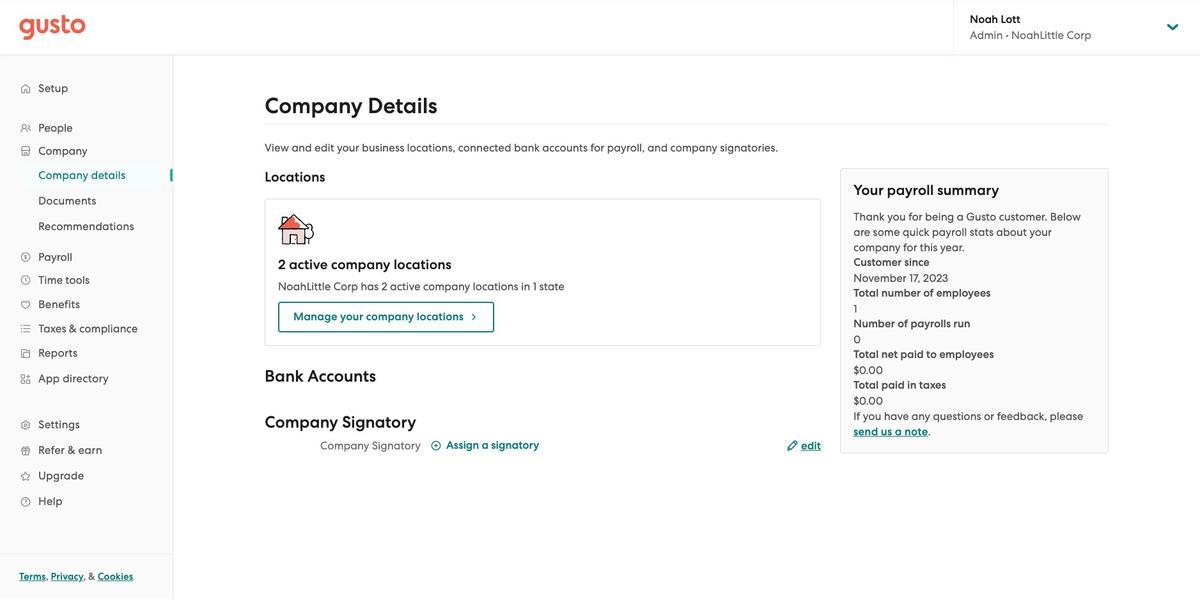 Task type: describe. For each thing, give the bounding box(es) containing it.
assign a signatory
[[446, 439, 540, 452]]

recommendations
[[38, 220, 134, 233]]

reports link
[[13, 342, 160, 365]]

your payroll summary
[[854, 182, 1000, 199]]

please
[[1050, 410, 1084, 423]]

manage
[[294, 310, 338, 324]]

customer.
[[999, 210, 1048, 223]]

state
[[540, 280, 565, 293]]

1 horizontal spatial active
[[390, 280, 421, 293]]

1 , from the left
[[46, 571, 48, 583]]

1 vertical spatial signatory
[[372, 439, 421, 452]]

noah
[[970, 13, 999, 26]]

time tools button
[[13, 269, 160, 292]]

terms , privacy , & cookies
[[19, 571, 133, 583]]

0 vertical spatial company signatory
[[265, 413, 416, 432]]

0 horizontal spatial you
[[863, 410, 882, 423]]

2 total from the top
[[854, 348, 879, 361]]

noahlittle corp has 2 active company locations in 1 state
[[278, 280, 565, 293]]

2 vertical spatial &
[[88, 571, 95, 583]]

a inside button
[[482, 439, 489, 452]]

customer
[[854, 256, 902, 269]]

bank
[[265, 367, 304, 386]]

details
[[91, 169, 126, 182]]

0 vertical spatial in
[[521, 280, 530, 293]]

assign a signatory button
[[431, 438, 540, 455]]

people
[[38, 122, 73, 134]]

1 vertical spatial corp
[[334, 280, 358, 293]]

setup
[[38, 82, 68, 95]]

time
[[38, 274, 63, 287]]

taxes
[[38, 322, 66, 335]]

payroll,
[[607, 141, 645, 154]]

1 horizontal spatial of
[[924, 287, 934, 300]]

1 vertical spatial employees
[[940, 348, 994, 361]]

accounts
[[308, 367, 376, 386]]

connected
[[458, 141, 512, 154]]

refer
[[38, 444, 65, 457]]

0 vertical spatial employees
[[937, 287, 991, 300]]

earn
[[78, 444, 102, 457]]

locations,
[[407, 141, 456, 154]]

view
[[265, 141, 289, 154]]

cookies button
[[98, 569, 133, 585]]

1 vertical spatial for
[[909, 210, 923, 223]]

1 horizontal spatial a
[[895, 425, 902, 439]]

privacy link
[[51, 571, 83, 583]]

number
[[854, 317, 895, 331]]

note
[[905, 425, 928, 439]]

thank you for being a gusto customer. below are some quick payroll stats about your company for this year. customer since november 17, 2023 total number of employees 1 number of payrolls run 0 total net paid to employees $0.00 total paid in taxes $0.00 if you have any questions or feedback, please send us a note .
[[854, 210, 1084, 439]]

app directory link
[[13, 367, 160, 390]]

in inside thank you for being a gusto customer. below are some quick payroll stats about your company for this year. customer since november 17, 2023 total number of employees 1 number of payrolls run 0 total net paid to employees $0.00 total paid in taxes $0.00 if you have any questions or feedback, please send us a note .
[[908, 379, 917, 392]]

signatories.
[[720, 141, 778, 154]]

any
[[912, 410, 931, 423]]

assign
[[446, 439, 479, 452]]

us
[[881, 425, 893, 439]]

0 vertical spatial paid
[[901, 348, 924, 361]]

manage your company locations
[[294, 310, 464, 324]]

corp inside noah lott admin • noahlittle corp
[[1067, 29, 1092, 42]]

has
[[361, 280, 379, 293]]

0
[[854, 333, 861, 346]]

stats
[[970, 226, 994, 239]]

manage your company locations link
[[278, 302, 495, 333]]

people button
[[13, 116, 160, 139]]

have
[[884, 410, 909, 423]]

0 vertical spatial signatory
[[342, 413, 416, 432]]

2 vertical spatial your
[[340, 310, 364, 324]]

accounts
[[543, 141, 588, 154]]

year.
[[941, 241, 965, 254]]

module__icon___go7vc image
[[431, 441, 441, 451]]

company button
[[13, 139, 160, 162]]

gusto navigation element
[[0, 55, 173, 535]]

locations
[[265, 169, 325, 185]]

edit button
[[787, 439, 821, 454]]

being
[[926, 210, 955, 223]]

& for compliance
[[69, 322, 77, 335]]

& for earn
[[68, 444, 76, 457]]

feedback,
[[998, 410, 1048, 423]]

about
[[997, 226, 1027, 239]]

company details
[[38, 169, 126, 182]]

details
[[368, 93, 438, 119]]

taxes
[[920, 379, 947, 392]]

are
[[854, 226, 871, 239]]

bank accounts
[[265, 367, 376, 386]]

company inside dropdown button
[[38, 145, 87, 157]]

since
[[905, 256, 930, 269]]

1 vertical spatial noahlittle
[[278, 280, 331, 293]]

0 vertical spatial payroll
[[887, 182, 934, 199]]

list containing people
[[0, 116, 173, 514]]

payroll
[[38, 251, 72, 264]]

help link
[[13, 490, 160, 513]]

your
[[854, 182, 884, 199]]

privacy
[[51, 571, 83, 583]]

0 vertical spatial your
[[337, 141, 359, 154]]

1 horizontal spatial you
[[888, 210, 906, 223]]

recommendations link
[[23, 215, 160, 238]]

signatory
[[491, 439, 540, 452]]

0 horizontal spatial 2
[[278, 257, 286, 273]]

company inside thank you for being a gusto customer. below are some quick payroll stats about your company for this year. customer since november 17, 2023 total number of employees 1 number of payrolls run 0 total net paid to employees $0.00 total paid in taxes $0.00 if you have any questions or feedback, please send us a note .
[[854, 241, 901, 254]]

2 active company locations
[[278, 257, 452, 273]]

directory
[[63, 372, 109, 385]]

some
[[873, 226, 900, 239]]

1 $0.00 from the top
[[854, 364, 883, 377]]

benefits
[[38, 298, 80, 311]]

or
[[984, 410, 995, 423]]



Task type: locate. For each thing, give the bounding box(es) containing it.
thank
[[854, 210, 885, 223]]

a right the assign
[[482, 439, 489, 452]]

noahlittle
[[1012, 29, 1065, 42], [278, 280, 331, 293]]

lott
[[1001, 13, 1021, 26]]

0 vertical spatial you
[[888, 210, 906, 223]]

2 horizontal spatial a
[[957, 210, 964, 223]]

1 vertical spatial $0.00
[[854, 395, 883, 407]]

documents link
[[23, 189, 160, 212]]

refer & earn
[[38, 444, 102, 457]]

1 vertical spatial locations
[[473, 280, 519, 293]]

1 horizontal spatial 1
[[854, 303, 858, 315]]

locations up "noahlittle corp has 2 active company locations in 1 state"
[[394, 257, 452, 273]]

1 vertical spatial &
[[68, 444, 76, 457]]

1 vertical spatial your
[[1030, 226, 1052, 239]]

3 total from the top
[[854, 379, 879, 392]]

0 vertical spatial $0.00
[[854, 364, 883, 377]]

active up 'manage'
[[289, 257, 328, 273]]

0 vertical spatial active
[[289, 257, 328, 273]]

1 horizontal spatial noahlittle
[[1012, 29, 1065, 42]]

your
[[337, 141, 359, 154], [1030, 226, 1052, 239], [340, 310, 364, 324]]

home image
[[19, 14, 86, 40]]

employees up run
[[937, 287, 991, 300]]

signatory
[[342, 413, 416, 432], [372, 439, 421, 452]]

0 vertical spatial locations
[[394, 257, 452, 273]]

1 horizontal spatial and
[[648, 141, 668, 154]]

of down 2023
[[924, 287, 934, 300]]

0 vertical spatial noahlittle
[[1012, 29, 1065, 42]]

,
[[46, 571, 48, 583], [83, 571, 86, 583]]

total down "0"
[[854, 348, 879, 361]]

edit
[[315, 141, 334, 154], [801, 439, 821, 453]]

payroll inside thank you for being a gusto customer. below are some quick payroll stats about your company for this year. customer since november 17, 2023 total number of employees 1 number of payrolls run 0 total net paid to employees $0.00 total paid in taxes $0.00 if you have any questions or feedback, please send us a note .
[[932, 226, 968, 239]]

list containing customer since
[[854, 255, 1096, 409]]

for down quick
[[904, 241, 918, 254]]

locations inside manage your company locations link
[[417, 310, 464, 324]]

total down 'november'
[[854, 287, 879, 300]]

1 vertical spatial 1
[[854, 303, 858, 315]]

noahlittle inside noah lott admin • noahlittle corp
[[1012, 29, 1065, 42]]

0 horizontal spatial active
[[289, 257, 328, 273]]

locations for manage your company locations
[[417, 310, 464, 324]]

and right view
[[292, 141, 312, 154]]

reports
[[38, 347, 78, 359]]

1 vertical spatial total
[[854, 348, 879, 361]]

0 vertical spatial 2
[[278, 257, 286, 273]]

company details link
[[23, 164, 160, 187]]

1 and from the left
[[292, 141, 312, 154]]

& right taxes
[[69, 322, 77, 335]]

1 total from the top
[[854, 287, 879, 300]]

1 vertical spatial you
[[863, 410, 882, 423]]

2 vertical spatial total
[[854, 379, 879, 392]]

$0.00
[[854, 364, 883, 377], [854, 395, 883, 407]]

send us a note link
[[854, 425, 928, 439]]

payroll button
[[13, 246, 160, 269]]

0 vertical spatial corp
[[1067, 29, 1092, 42]]

2 $0.00 from the top
[[854, 395, 883, 407]]

0 horizontal spatial in
[[521, 280, 530, 293]]

in left the state
[[521, 280, 530, 293]]

and
[[292, 141, 312, 154], [648, 141, 668, 154]]

locations down "noahlittle corp has 2 active company locations in 1 state"
[[417, 310, 464, 324]]

this
[[920, 241, 938, 254]]

and right payroll,
[[648, 141, 668, 154]]

upgrade link
[[13, 464, 160, 487]]

0 horizontal spatial of
[[898, 317, 908, 331]]

employees down run
[[940, 348, 994, 361]]

$0.00 down "net"
[[854, 364, 883, 377]]

2 vertical spatial locations
[[417, 310, 464, 324]]

company
[[265, 93, 363, 119], [38, 145, 87, 157], [38, 169, 88, 182], [265, 413, 338, 432], [320, 439, 369, 452]]

setup link
[[13, 77, 160, 100]]

admin
[[970, 29, 1003, 42]]

documents
[[38, 194, 96, 207]]

view and edit your business locations, connected bank accounts for payroll, and company signatories.
[[265, 141, 778, 154]]

2 , from the left
[[83, 571, 86, 583]]

signatory down accounts
[[342, 413, 416, 432]]

noah lott admin • noahlittle corp
[[970, 13, 1092, 42]]

paid left to
[[901, 348, 924, 361]]

&
[[69, 322, 77, 335], [68, 444, 76, 457], [88, 571, 95, 583]]

$0.00 up if
[[854, 395, 883, 407]]

refer & earn link
[[13, 439, 160, 462]]

a right us at the right bottom
[[895, 425, 902, 439]]

, left cookies at the left
[[83, 571, 86, 583]]

2 vertical spatial for
[[904, 241, 918, 254]]

1 vertical spatial active
[[390, 280, 421, 293]]

0 vertical spatial &
[[69, 322, 77, 335]]

noahlittle right •
[[1012, 29, 1065, 42]]

you up some
[[888, 210, 906, 223]]

locations left the state
[[473, 280, 519, 293]]

payroll
[[887, 182, 934, 199], [932, 226, 968, 239]]

& left earn
[[68, 444, 76, 457]]

locations
[[394, 257, 452, 273], [473, 280, 519, 293], [417, 310, 464, 324]]

& left cookies at the left
[[88, 571, 95, 583]]

questions
[[933, 410, 982, 423]]

0 horizontal spatial corp
[[334, 280, 358, 293]]

list
[[0, 116, 173, 514], [0, 162, 173, 239], [854, 255, 1096, 409]]

1 vertical spatial company signatory
[[320, 439, 421, 452]]

your down customer.
[[1030, 226, 1052, 239]]

company signatory
[[265, 413, 416, 432], [320, 439, 421, 452]]

•
[[1006, 29, 1009, 42]]

help
[[38, 495, 63, 508]]

0 horizontal spatial a
[[482, 439, 489, 452]]

your inside thank you for being a gusto customer. below are some quick payroll stats about your company for this year. customer since november 17, 2023 total number of employees 1 number of payrolls run 0 total net paid to employees $0.00 total paid in taxes $0.00 if you have any questions or feedback, please send us a note .
[[1030, 226, 1052, 239]]

cookies
[[98, 571, 133, 583]]

1
[[533, 280, 537, 293], [854, 303, 858, 315]]

summary
[[938, 182, 1000, 199]]

0 vertical spatial for
[[591, 141, 605, 154]]

1 vertical spatial paid
[[882, 379, 905, 392]]

number
[[882, 287, 921, 300]]

1 left the state
[[533, 280, 537, 293]]

run
[[954, 317, 971, 331]]

0 vertical spatial edit
[[315, 141, 334, 154]]

1 inside thank you for being a gusto customer. below are some quick payroll stats about your company for this year. customer since november 17, 2023 total number of employees 1 number of payrolls run 0 total net paid to employees $0.00 total paid in taxes $0.00 if you have any questions or feedback, please send us a note .
[[854, 303, 858, 315]]

gusto
[[967, 210, 997, 223]]

your down has
[[340, 310, 364, 324]]

locations for 2 active company locations
[[394, 257, 452, 273]]

payroll up being
[[887, 182, 934, 199]]

taxes & compliance
[[38, 322, 138, 335]]

payrolls
[[911, 317, 951, 331]]

bank
[[514, 141, 540, 154]]

taxes & compliance button
[[13, 317, 160, 340]]

if
[[854, 410, 861, 423]]

noahlittle up 'manage'
[[278, 280, 331, 293]]

a right being
[[957, 210, 964, 223]]

0 horizontal spatial ,
[[46, 571, 48, 583]]

1 horizontal spatial corp
[[1067, 29, 1092, 42]]

1 vertical spatial payroll
[[932, 226, 968, 239]]

list containing company details
[[0, 162, 173, 239]]

paid down "net"
[[882, 379, 905, 392]]

active right has
[[390, 280, 421, 293]]

0 vertical spatial total
[[854, 287, 879, 300]]

2 and from the left
[[648, 141, 668, 154]]

terms
[[19, 571, 46, 583]]

1 horizontal spatial ,
[[83, 571, 86, 583]]

for up quick
[[909, 210, 923, 223]]

send
[[854, 425, 879, 439]]

payroll up year.
[[932, 226, 968, 239]]

1 up the number
[[854, 303, 858, 315]]

company details
[[265, 93, 438, 119]]

tools
[[65, 274, 90, 287]]

of
[[924, 287, 934, 300], [898, 317, 908, 331]]

1 vertical spatial 2
[[382, 280, 387, 293]]

compliance
[[79, 322, 138, 335]]

signatory left module__icon___go7vc
[[372, 439, 421, 452]]

17,
[[910, 272, 921, 285]]

quick
[[903, 226, 930, 239]]

benefits link
[[13, 293, 160, 316]]

edit inside button
[[801, 439, 821, 453]]

app
[[38, 372, 60, 385]]

in
[[521, 280, 530, 293], [908, 379, 917, 392]]

for
[[591, 141, 605, 154], [909, 210, 923, 223], [904, 241, 918, 254]]

0 horizontal spatial 1
[[533, 280, 537, 293]]

1 vertical spatial edit
[[801, 439, 821, 453]]

1 horizontal spatial in
[[908, 379, 917, 392]]

of left payrolls on the right bottom of the page
[[898, 317, 908, 331]]

november
[[854, 272, 907, 285]]

your left business
[[337, 141, 359, 154]]

1 horizontal spatial 2
[[382, 280, 387, 293]]

& inside dropdown button
[[69, 322, 77, 335]]

you right if
[[863, 410, 882, 423]]

company
[[671, 141, 718, 154], [854, 241, 901, 254], [331, 257, 391, 273], [423, 280, 470, 293], [366, 310, 414, 324]]

0 horizontal spatial noahlittle
[[278, 280, 331, 293]]

you
[[888, 210, 906, 223], [863, 410, 882, 423]]

corp
[[1067, 29, 1092, 42], [334, 280, 358, 293]]

0 horizontal spatial edit
[[315, 141, 334, 154]]

app directory
[[38, 372, 109, 385]]

.
[[928, 425, 931, 438]]

total up if
[[854, 379, 879, 392]]

below
[[1051, 210, 1081, 223]]

2
[[278, 257, 286, 273], [382, 280, 387, 293]]

, left privacy link
[[46, 571, 48, 583]]

1 vertical spatial of
[[898, 317, 908, 331]]

for left payroll,
[[591, 141, 605, 154]]

terms link
[[19, 571, 46, 583]]

0 horizontal spatial and
[[292, 141, 312, 154]]

1 vertical spatial in
[[908, 379, 917, 392]]

settings link
[[13, 413, 160, 436]]

1 horizontal spatial edit
[[801, 439, 821, 453]]

business
[[362, 141, 404, 154]]

0 vertical spatial of
[[924, 287, 934, 300]]

0 vertical spatial 1
[[533, 280, 537, 293]]

in left taxes
[[908, 379, 917, 392]]



Task type: vqa. For each thing, say whether or not it's contained in the screenshot.
bottommost paid
yes



